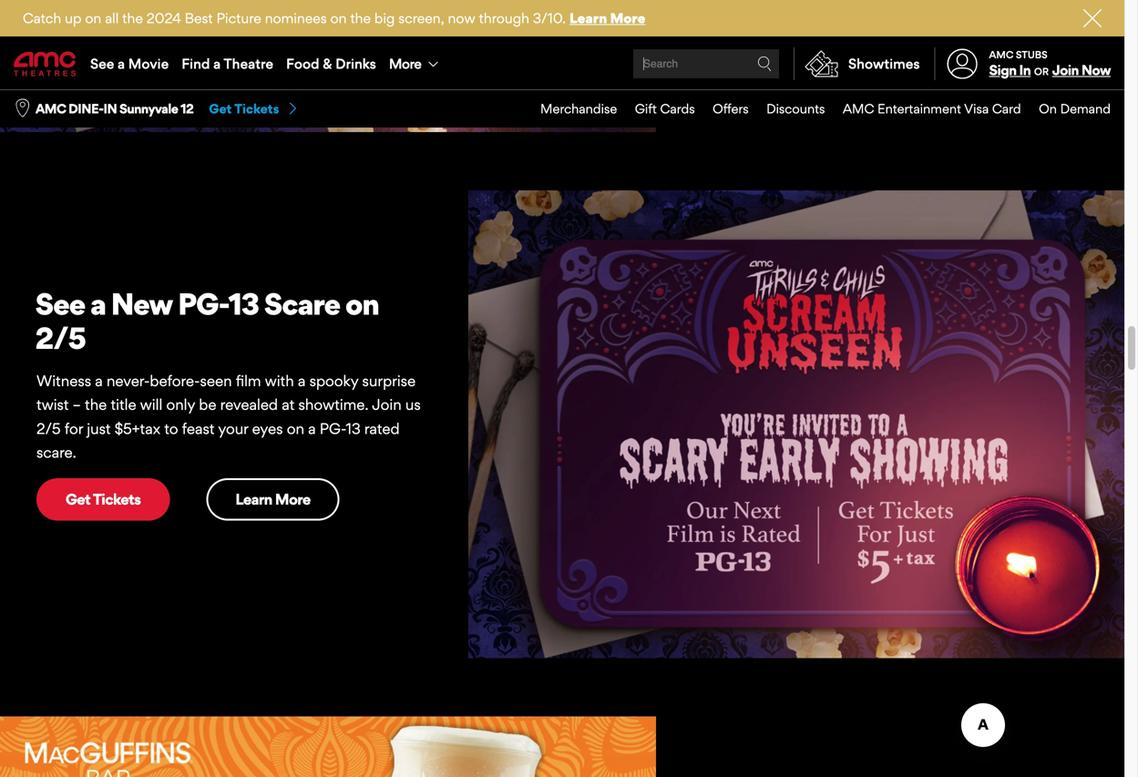 Task type: describe. For each thing, give the bounding box(es) containing it.
showtime.
[[299, 396, 369, 414]]

–
[[73, 396, 81, 414]]

on demand
[[1039, 101, 1111, 117]]

0 vertical spatial get
[[209, 101, 232, 117]]

menu containing more
[[0, 38, 1125, 89]]

find a theatre
[[182, 55, 274, 72]]

or
[[1035, 66, 1049, 78]]

nominees
[[265, 10, 327, 26]]

amc for in
[[36, 101, 66, 117]]

0 vertical spatial learn
[[570, 10, 607, 26]]

more button
[[383, 38, 449, 89]]

film
[[236, 372, 261, 390]]

entertainment
[[878, 101, 962, 117]]

$5+tax
[[115, 420, 160, 438]]

1 horizontal spatial get tickets
[[209, 101, 279, 117]]

a down showtime.
[[308, 420, 316, 438]]

eyes
[[252, 420, 283, 438]]

at
[[282, 396, 295, 414]]

merchandise
[[541, 101, 617, 117]]

sunnyvale
[[119, 101, 178, 117]]

visa
[[965, 101, 989, 117]]

feast
[[182, 420, 215, 438]]

0 vertical spatial learn more link
[[570, 10, 646, 26]]

join inside the amc stubs sign in or join now
[[1053, 62, 1079, 79]]

sign
[[990, 62, 1017, 79]]

picture
[[217, 10, 261, 26]]

only
[[166, 396, 195, 414]]

see a movie link
[[84, 38, 175, 89]]

pg- inside witness a never-before-seen film with a spooky surprise twist – the title will only be revealed at showtime. join us 2/5 for just $5+tax to feast your eyes on a pg-13 rated scare.
[[320, 420, 346, 438]]

find a theatre link
[[175, 38, 280, 89]]

best
[[185, 10, 213, 26]]

12
[[181, 101, 194, 117]]

on demand link
[[1022, 90, 1111, 127]]

now
[[448, 10, 476, 26]]

new
[[111, 286, 173, 322]]

a for new
[[90, 286, 106, 322]]

before-
[[150, 372, 200, 390]]

on inside see a new pg-13 scare on 2/5
[[345, 286, 379, 322]]

sign in or join amc stubs element
[[935, 38, 1111, 89]]

learn more
[[236, 490, 311, 509]]

gift cards
[[635, 101, 695, 117]]

user profile image
[[937, 49, 988, 79]]

catch
[[23, 10, 61, 26]]

cookie consent banner dialog
[[0, 708, 1125, 778]]

amc entertainment visa card link
[[825, 90, 1022, 127]]

witness a never-before-seen film with a spooky surprise twist – the title will only be revealed at showtime. join us 2/5 for just $5+tax to feast your eyes on a pg-13 rated scare.
[[36, 372, 421, 462]]

merchandise link
[[523, 90, 617, 127]]

to
[[164, 420, 178, 438]]

scare.
[[36, 444, 76, 462]]

scare
[[264, 286, 340, 322]]

amc entertainment visa card
[[843, 101, 1022, 117]]

menu containing merchandise
[[523, 90, 1111, 127]]

all
[[105, 10, 119, 26]]

rated
[[365, 420, 400, 438]]

gift
[[635, 101, 657, 117]]

0 horizontal spatial get tickets
[[66, 490, 141, 509]]

learn inside learn more link
[[236, 490, 272, 509]]

will
[[140, 396, 163, 414]]

screen,
[[399, 10, 445, 26]]

0 vertical spatial scream unseen image
[[0, 0, 656, 132]]

find
[[182, 55, 210, 72]]

on inside witness a never-before-seen film with a spooky surprise twist – the title will only be revealed at showtime. join us 2/5 for just $5+tax to feast your eyes on a pg-13 rated scare.
[[287, 420, 304, 438]]

in
[[103, 101, 117, 117]]

2024
[[147, 10, 181, 26]]

up
[[65, 10, 82, 26]]

through
[[479, 10, 530, 26]]

offers link
[[695, 90, 749, 127]]

theatre
[[224, 55, 274, 72]]

1 horizontal spatial tickets
[[234, 101, 279, 117]]

on
[[1039, 101, 1057, 117]]

sign in button
[[990, 62, 1031, 79]]



Task type: vqa. For each thing, say whether or not it's contained in the screenshot.
Visa
yes



Task type: locate. For each thing, give the bounding box(es) containing it.
a for never-
[[95, 372, 103, 390]]

13 inside witness a never-before-seen film with a spooky surprise twist – the title will only be revealed at showtime. join us 2/5 for just $5+tax to feast your eyes on a pg-13 rated scare.
[[346, 420, 361, 438]]

2/5 down twist
[[36, 420, 61, 438]]

1 vertical spatial tickets
[[93, 490, 141, 509]]

your
[[218, 420, 248, 438]]

1 horizontal spatial join
[[1053, 62, 1079, 79]]

1 horizontal spatial the
[[122, 10, 143, 26]]

1 horizontal spatial learn more link
[[570, 10, 646, 26]]

1 vertical spatial 13
[[346, 420, 361, 438]]

get tickets down theatre
[[209, 101, 279, 117]]

amc dine-in sunnyvale 12
[[36, 101, 194, 117]]

on right 'nominees'
[[330, 10, 347, 26]]

more inside button
[[389, 55, 421, 72]]

showtimes
[[849, 55, 920, 72]]

1 vertical spatial more
[[389, 55, 421, 72]]

0 vertical spatial more
[[610, 10, 646, 26]]

a inside see a new pg-13 scare on 2/5
[[90, 286, 106, 322]]

0 vertical spatial tickets
[[234, 101, 279, 117]]

get down scare.
[[66, 490, 90, 509]]

amc left dine- in the left top of the page
[[36, 101, 66, 117]]

amc stubs sign in or join now
[[990, 49, 1111, 79]]

revealed
[[220, 396, 278, 414]]

discounts link
[[749, 90, 825, 127]]

get tickets link down theatre
[[209, 100, 299, 117]]

amc for sign
[[990, 49, 1014, 60]]

just
[[87, 420, 111, 438]]

2 vertical spatial more
[[275, 490, 311, 509]]

tickets down theatre
[[234, 101, 279, 117]]

learn more link
[[570, 10, 646, 26], [206, 479, 340, 521]]

drinks
[[336, 55, 376, 72]]

see a movie
[[90, 55, 169, 72]]

join right or
[[1053, 62, 1079, 79]]

menu
[[0, 38, 1125, 89], [523, 90, 1111, 127]]

0 vertical spatial get tickets link
[[209, 100, 299, 117]]

join down 'surprise'
[[372, 396, 402, 414]]

amc
[[990, 49, 1014, 60], [843, 101, 875, 117], [36, 101, 66, 117]]

see up witness
[[35, 286, 85, 322]]

learn
[[570, 10, 607, 26], [236, 490, 272, 509]]

the
[[122, 10, 143, 26], [350, 10, 371, 26], [85, 396, 107, 414]]

learn more link right "3/10." on the left top of the page
[[570, 10, 646, 26]]

1 horizontal spatial 13
[[346, 420, 361, 438]]

more
[[610, 10, 646, 26], [389, 55, 421, 72], [275, 490, 311, 509]]

food & drinks
[[286, 55, 376, 72]]

1 vertical spatial learn
[[236, 490, 272, 509]]

1 horizontal spatial see
[[90, 55, 114, 72]]

1 horizontal spatial learn
[[570, 10, 607, 26]]

a right with
[[298, 372, 306, 390]]

see a new pg-13 scare on 2/5
[[35, 286, 379, 356]]

0 vertical spatial menu
[[0, 38, 1125, 89]]

a left never-
[[95, 372, 103, 390]]

0 vertical spatial 2/5
[[35, 320, 85, 356]]

1 vertical spatial see
[[35, 286, 85, 322]]

amc up sign
[[990, 49, 1014, 60]]

learn more link down eyes
[[206, 479, 340, 521]]

movie
[[128, 55, 169, 72]]

2 horizontal spatial amc
[[990, 49, 1014, 60]]

see up in at left top
[[90, 55, 114, 72]]

amc logo image
[[14, 51, 77, 76], [14, 51, 77, 76]]

witness
[[36, 372, 91, 390]]

amc inside the amc stubs sign in or join now
[[990, 49, 1014, 60]]

0 horizontal spatial 13
[[228, 286, 259, 322]]

amc for visa
[[843, 101, 875, 117]]

search the AMC website text field
[[641, 57, 758, 71]]

for
[[64, 420, 83, 438]]

0 horizontal spatial the
[[85, 396, 107, 414]]

13
[[228, 286, 259, 322], [346, 420, 361, 438]]

2/5 up witness
[[35, 320, 85, 356]]

join
[[1053, 62, 1079, 79], [372, 396, 402, 414]]

0 vertical spatial join
[[1053, 62, 1079, 79]]

0 horizontal spatial learn more link
[[206, 479, 340, 521]]

0 horizontal spatial tickets
[[93, 490, 141, 509]]

on right scare in the left of the page
[[345, 286, 379, 322]]

1 vertical spatial get tickets link
[[36, 479, 170, 521]]

surprise
[[362, 372, 416, 390]]

the right all
[[122, 10, 143, 26]]

food & drinks link
[[280, 38, 383, 89]]

join now button
[[1053, 62, 1111, 79]]

menu up merchandise link
[[0, 38, 1125, 89]]

learn right "3/10." on the left top of the page
[[570, 10, 607, 26]]

demand
[[1061, 101, 1111, 117]]

stubs
[[1016, 49, 1048, 60]]

a right 'find'
[[213, 55, 221, 72]]

pg- inside see a new pg-13 scare on 2/5
[[178, 286, 228, 322]]

13 inside see a new pg-13 scare on 2/5
[[228, 286, 259, 322]]

showtimes image
[[795, 47, 849, 80]]

pg- down showtime.
[[320, 420, 346, 438]]

cards
[[660, 101, 695, 117]]

be
[[199, 396, 217, 414]]

on down "at"
[[287, 420, 304, 438]]

catch up on all the 2024 best picture nominees on the big screen, now through 3/10. learn more
[[23, 10, 646, 26]]

never-
[[107, 372, 150, 390]]

1 vertical spatial get
[[66, 490, 90, 509]]

1 vertical spatial scream unseen image
[[469, 190, 1125, 659]]

2/5 inside witness a never-before-seen film with a spooky surprise twist – the title will only be revealed at showtime. join us 2/5 for just $5+tax to feast your eyes on a pg-13 rated scare.
[[36, 420, 61, 438]]

a for movie
[[118, 55, 125, 72]]

2 horizontal spatial more
[[610, 10, 646, 26]]

13 left scare in the left of the page
[[228, 286, 259, 322]]

get tickets link
[[209, 100, 299, 117], [36, 479, 170, 521]]

13 left rated
[[346, 420, 361, 438]]

menu down showtimes image
[[523, 90, 1111, 127]]

the left big
[[350, 10, 371, 26]]

1 horizontal spatial get
[[209, 101, 232, 117]]

2/5 inside see a new pg-13 scare on 2/5
[[35, 320, 85, 356]]

on
[[85, 10, 101, 26], [330, 10, 347, 26], [345, 286, 379, 322], [287, 420, 304, 438]]

more down eyes
[[275, 490, 311, 509]]

0 horizontal spatial join
[[372, 396, 402, 414]]

get right the 12
[[209, 101, 232, 117]]

dine-
[[69, 101, 104, 117]]

on left all
[[85, 10, 101, 26]]

1 vertical spatial get tickets
[[66, 490, 141, 509]]

twist
[[36, 396, 69, 414]]

title
[[111, 396, 136, 414]]

1 vertical spatial join
[[372, 396, 402, 414]]

pg-
[[178, 286, 228, 322], [320, 420, 346, 438]]

offers
[[713, 101, 749, 117]]

a for theatre
[[213, 55, 221, 72]]

1 vertical spatial menu
[[523, 90, 1111, 127]]

the inside witness a never-before-seen film with a spooky surprise twist – the title will only be revealed at showtime. join us 2/5 for just $5+tax to feast your eyes on a pg-13 rated scare.
[[85, 396, 107, 414]]

submit search icon image
[[758, 57, 772, 71]]

food
[[286, 55, 320, 72]]

0 horizontal spatial amc
[[36, 101, 66, 117]]

0 horizontal spatial get
[[66, 490, 90, 509]]

scream unseen image
[[0, 0, 656, 132], [469, 190, 1125, 659]]

1 horizontal spatial get tickets link
[[209, 100, 299, 117]]

3/10.
[[533, 10, 566, 26]]

pg- right new
[[178, 286, 228, 322]]

get tickets down scare.
[[66, 490, 141, 509]]

a
[[118, 55, 125, 72], [213, 55, 221, 72], [90, 286, 106, 322], [95, 372, 103, 390], [298, 372, 306, 390], [308, 420, 316, 438]]

more down screen,
[[389, 55, 421, 72]]

a left new
[[90, 286, 106, 322]]

see inside see a new pg-13 scare on 2/5
[[35, 286, 85, 322]]

get
[[209, 101, 232, 117], [66, 490, 90, 509]]

1 horizontal spatial pg-
[[320, 420, 346, 438]]

join inside witness a never-before-seen film with a spooky surprise twist – the title will only be revealed at showtime. join us 2/5 for just $5+tax to feast your eyes on a pg-13 rated scare.
[[372, 396, 402, 414]]

now
[[1082, 62, 1111, 79]]

0 horizontal spatial get tickets link
[[36, 479, 170, 521]]

1 horizontal spatial more
[[389, 55, 421, 72]]

spooky
[[310, 372, 359, 390]]

2/5
[[35, 320, 85, 356], [36, 420, 61, 438]]

the right –
[[85, 396, 107, 414]]

showtimes link
[[794, 47, 920, 80]]

amc dine-in sunnyvale 12 button
[[36, 100, 194, 118]]

tickets
[[234, 101, 279, 117], [93, 490, 141, 509]]

more right "3/10." on the left top of the page
[[610, 10, 646, 26]]

0 horizontal spatial see
[[35, 286, 85, 322]]

card
[[993, 101, 1022, 117]]

0 horizontal spatial learn
[[236, 490, 272, 509]]

see for see a movie
[[90, 55, 114, 72]]

tickets down just
[[93, 490, 141, 509]]

1 vertical spatial learn more link
[[206, 479, 340, 521]]

see
[[90, 55, 114, 72], [35, 286, 85, 322]]

see for see a new pg-13 scare on 2/5
[[35, 286, 85, 322]]

big
[[375, 10, 395, 26]]

with
[[265, 372, 294, 390]]

0 vertical spatial pg-
[[178, 286, 228, 322]]

gift cards link
[[617, 90, 695, 127]]

in
[[1020, 62, 1031, 79]]

1 vertical spatial pg-
[[320, 420, 346, 438]]

get tickets link down scare.
[[36, 479, 170, 521]]

2 horizontal spatial the
[[350, 10, 371, 26]]

0 horizontal spatial pg-
[[178, 286, 228, 322]]

amc down showtimes link
[[843, 101, 875, 117]]

amc inside button
[[36, 101, 66, 117]]

0 vertical spatial get tickets
[[209, 101, 279, 117]]

us
[[406, 396, 421, 414]]

0 vertical spatial see
[[90, 55, 114, 72]]

0 vertical spatial 13
[[228, 286, 259, 322]]

0 horizontal spatial more
[[275, 490, 311, 509]]

a left movie
[[118, 55, 125, 72]]

&
[[323, 55, 332, 72]]

1 vertical spatial 2/5
[[36, 420, 61, 438]]

1 horizontal spatial amc
[[843, 101, 875, 117]]

seen
[[200, 372, 232, 390]]

dialog
[[0, 0, 1139, 778]]

discounts
[[767, 101, 825, 117]]

learn down eyes
[[236, 490, 272, 509]]



